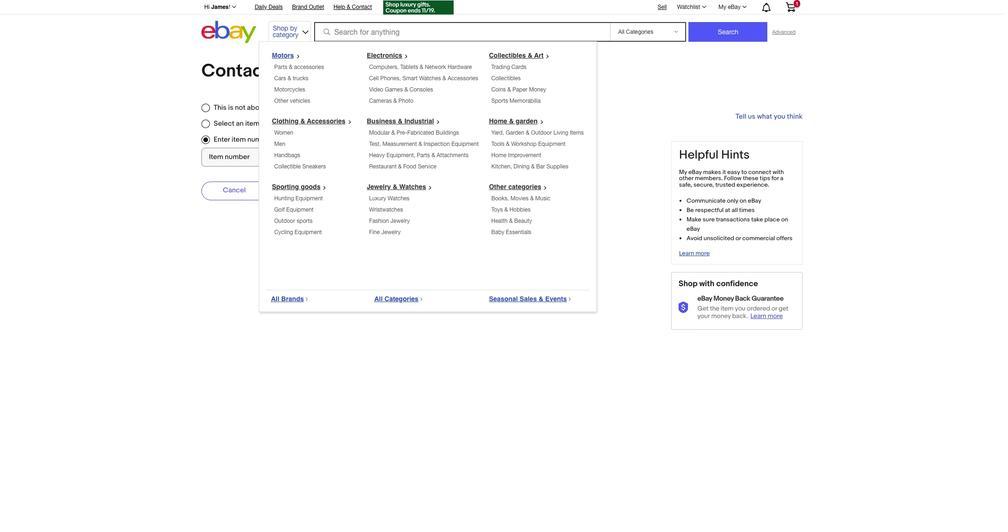 Task type: vqa. For each thing, say whether or not it's contained in the screenshot.


Task type: describe. For each thing, give the bounding box(es) containing it.
these
[[743, 175, 759, 183]]

& up garden
[[509, 117, 514, 125]]

& left music
[[530, 195, 534, 202]]

garden
[[516, 117, 538, 125]]

& inside trading cards collectibles coins & paper money sports memorabilia
[[508, 86, 511, 93]]

& down inspection
[[432, 152, 435, 159]]

my for my ebay
[[719, 4, 727, 10]]

tips
[[760, 175, 771, 183]]

to
[[742, 169, 747, 176]]

0 horizontal spatial an
[[236, 119, 244, 128]]

with inside my ebay makes it easy to connect with other members. follow these tips for a safe, secure, trusted experience.
[[773, 169, 784, 176]]

motors
[[272, 52, 294, 59]]

1 vertical spatial jewelry
[[391, 218, 410, 225]]

my ebay makes it easy to connect with other members. follow these tips for a safe, secure, trusted experience.
[[679, 169, 784, 189]]

computers,
[[369, 64, 399, 70]]

events
[[546, 296, 567, 303]]

1 horizontal spatial learn
[[751, 313, 767, 321]]

modular & pre-fabricated buildings link
[[369, 130, 459, 136]]

all brands
[[271, 296, 304, 303]]

equipment down hunting equipment 'link'
[[286, 207, 314, 213]]

computers, tablets & network hardware cell phones, smart watches & accessories video games & consoles cameras & photo
[[369, 64, 478, 104]]

living
[[554, 130, 569, 136]]

brand outlet link
[[292, 2, 324, 13]]

trading
[[492, 64, 510, 70]]

& left food
[[398, 164, 402, 170]]

help
[[334, 4, 345, 10]]

baby essentials link
[[492, 229, 532, 236]]

deals
[[269, 4, 283, 10]]

trusted
[[716, 181, 736, 189]]

all for all brands
[[271, 296, 280, 303]]

workshop
[[511, 141, 537, 148]]

help & contact link
[[334, 2, 372, 13]]

categories
[[509, 183, 542, 191]]

cameras
[[369, 98, 392, 104]]

& left the "pre-"
[[392, 130, 395, 136]]

item up clothing
[[277, 103, 291, 112]]

cars & trucks link
[[274, 75, 308, 82]]

parts & accessories cars & trucks motorcycles other vehicles
[[274, 64, 324, 104]]

with details__icon image
[[679, 302, 690, 313]]

shop for shop by category
[[273, 24, 288, 32]]

a
[[781, 175, 784, 183]]

& up the cell phones, smart watches & accessories link
[[420, 64, 424, 70]]

jewelry & watches link
[[367, 183, 436, 191]]

not
[[235, 103, 246, 112]]

all
[[732, 207, 738, 214]]

home improvement link
[[492, 152, 542, 159]]

1 vertical spatial learn more link
[[751, 313, 786, 321]]

0 horizontal spatial on
[[740, 197, 747, 205]]

measurement
[[383, 141, 417, 148]]

experience.
[[737, 181, 770, 189]]

watches inside computers, tablets & network hardware cell phones, smart watches & accessories video games & consoles cameras & photo
[[419, 75, 441, 82]]

memorabilia
[[510, 98, 541, 104]]

jewelry & watches
[[367, 183, 426, 191]]

watchlist
[[678, 4, 701, 10]]

handbags link
[[274, 152, 300, 159]]

parts & accessories link
[[274, 64, 324, 70]]

pre-
[[397, 130, 407, 136]]

get the coupon image
[[383, 0, 454, 15]]

!
[[229, 4, 230, 10]]

item down the this is not about an item
[[245, 119, 260, 128]]

only
[[727, 197, 739, 205]]

collectibles link
[[492, 75, 521, 82]]

your
[[698, 313, 710, 321]]

baby
[[492, 229, 505, 236]]

& down toys & hobbies link
[[509, 218, 513, 225]]

1 vertical spatial other
[[489, 183, 507, 191]]

tablets
[[401, 64, 418, 70]]

or inside get the item you ordered or get your money back.
[[772, 305, 778, 313]]

categories
[[385, 296, 419, 303]]

women link
[[274, 130, 294, 136]]

& right cars
[[288, 75, 291, 82]]

connect
[[749, 169, 772, 176]]

golf equipment link
[[274, 207, 314, 213]]

category
[[273, 31, 299, 39]]

tell us what you think
[[736, 112, 803, 121]]

my ebay link
[[714, 1, 751, 13]]

wristwatches
[[369, 207, 403, 213]]

get
[[779, 305, 789, 313]]

for
[[772, 175, 779, 183]]

transactions
[[716, 216, 750, 224]]

accessories
[[294, 64, 324, 70]]

fabricated
[[407, 130, 434, 136]]

banner containing shop by category
[[199, 0, 803, 312]]

home & garden link
[[489, 117, 548, 125]]

hunting equipment golf equipment outdoor sports cycling equipment
[[274, 195, 323, 236]]

vehicles
[[290, 98, 310, 104]]

& down the fabricated
[[419, 141, 422, 148]]

seasonal sales & events link
[[489, 296, 575, 303]]

cell
[[369, 75, 379, 82]]

daily deals link
[[255, 2, 283, 13]]

ebay inside account navigation
[[728, 4, 741, 10]]

brand
[[292, 4, 308, 10]]

men
[[274, 141, 285, 148]]

books,
[[492, 195, 509, 202]]

tell us what you think link
[[736, 112, 803, 121]]

paper
[[513, 86, 528, 93]]

1 vertical spatial with
[[700, 279, 715, 289]]

& right sales
[[539, 296, 544, 303]]

contact seller blowitoutahere
[[202, 60, 449, 82]]

equipment down sports
[[295, 229, 322, 236]]

contact inside account navigation
[[352, 4, 372, 10]]

continue
[[300, 186, 330, 195]]

Search for anything text field
[[316, 23, 609, 41]]

tools & workshop equipment link
[[492, 141, 566, 148]]

men link
[[274, 141, 285, 148]]

seller
[[273, 60, 321, 82]]

2 vertical spatial jewelry
[[382, 229, 401, 236]]

or inside communicate only on ebay be respectful at all times make sure transactions take place on ebay avoid unsolicited or commercial offers
[[736, 235, 741, 242]]

seasonal sales & events
[[489, 296, 567, 303]]

it
[[723, 169, 726, 176]]

easy
[[728, 169, 740, 176]]

restaurant & food service link
[[369, 164, 437, 170]]

advanced link
[[768, 23, 801, 41]]

makes
[[703, 169, 722, 176]]

1 vertical spatial more
[[768, 313, 783, 321]]

enter
[[214, 135, 230, 144]]

& left art
[[528, 52, 533, 59]]

1 vertical spatial watches
[[400, 183, 426, 191]]

golf
[[274, 207, 285, 213]]

brands
[[281, 296, 304, 303]]

trucks
[[293, 75, 308, 82]]

outdoor inside hunting equipment golf equipment outdoor sports cycling equipment
[[274, 218, 295, 225]]

safe,
[[679, 181, 693, 189]]

goods
[[301, 183, 321, 191]]

other categories link
[[489, 183, 551, 191]]



Task type: locate. For each thing, give the bounding box(es) containing it.
& right tools
[[506, 141, 510, 148]]

outdoor up cycling
[[274, 218, 295, 225]]

0 vertical spatial on
[[740, 197, 747, 205]]

other inside parts & accessories cars & trucks motorcycles other vehicles
[[274, 98, 289, 104]]

1 horizontal spatial with
[[773, 169, 784, 176]]

shop with confidence
[[679, 279, 758, 289]]

item
[[277, 103, 291, 112], [245, 119, 260, 128], [232, 135, 246, 144], [721, 305, 734, 313]]

1
[[796, 1, 799, 7]]

1 horizontal spatial shop
[[679, 279, 698, 289]]

all categories
[[375, 296, 419, 303]]

luxury watches link
[[369, 195, 410, 202]]

1 horizontal spatial parts
[[417, 152, 430, 159]]

& up photo
[[405, 86, 408, 93]]

luxury watches wristwatches fashion jewelry fine jewelry
[[369, 195, 410, 236]]

accessories
[[448, 75, 478, 82], [307, 117, 346, 125]]

contact right help
[[352, 4, 372, 10]]

outdoor
[[531, 130, 552, 136], [274, 218, 295, 225]]

kitchen, dining & bar supplies link
[[492, 164, 569, 170]]

0 horizontal spatial with
[[700, 279, 715, 289]]

all left categories
[[375, 296, 383, 303]]

0 horizontal spatial money
[[529, 86, 546, 93]]

1 vertical spatial learn more
[[751, 313, 783, 321]]

0 horizontal spatial parts
[[274, 64, 288, 70]]

0 vertical spatial my
[[719, 4, 727, 10]]

jewelry down fashion jewelry link
[[382, 229, 401, 236]]

& left photo
[[394, 98, 397, 104]]

0 vertical spatial outdoor
[[531, 130, 552, 136]]

ebay down make
[[687, 226, 700, 233]]

brand outlet
[[292, 4, 324, 10]]

unsolicited
[[704, 235, 735, 242]]

0 horizontal spatial other
[[274, 98, 289, 104]]

video games & consoles link
[[369, 86, 433, 93]]

sell
[[658, 4, 667, 10]]

& up luxury watches link
[[393, 183, 398, 191]]

0 horizontal spatial you
[[735, 305, 746, 313]]

1 horizontal spatial all
[[375, 296, 383, 303]]

my up safe,
[[679, 169, 687, 176]]

all
[[271, 296, 280, 303], [375, 296, 383, 303]]

jewelry down wristwatches on the top left of the page
[[391, 218, 410, 225]]

0 horizontal spatial or
[[736, 235, 741, 242]]

motorcycles
[[274, 86, 305, 93]]

parts down test, measurement & inspection equipment link
[[417, 152, 430, 159]]

None submit
[[689, 22, 768, 42]]

& up tools & workshop equipment link
[[526, 130, 530, 136]]

books, movies & music link
[[492, 195, 551, 202]]

other up books,
[[489, 183, 507, 191]]

learn more down avoid
[[679, 250, 710, 257]]

money up the
[[714, 295, 734, 304]]

item right the
[[721, 305, 734, 313]]

toys
[[492, 207, 503, 213]]

you down the ebay money back guarantee
[[735, 305, 746, 313]]

fashion
[[369, 218, 389, 225]]

hunting equipment link
[[274, 195, 323, 202]]

0 horizontal spatial more
[[696, 250, 710, 257]]

1 vertical spatial contact
[[202, 60, 269, 82]]

commercial
[[743, 235, 776, 242]]

1 horizontal spatial or
[[772, 305, 778, 313]]

& up cars & trucks link
[[289, 64, 293, 70]]

ebay up times
[[748, 197, 762, 205]]

money
[[529, 86, 546, 93], [714, 295, 734, 304]]

yard,
[[492, 130, 504, 136]]

& right help
[[347, 4, 351, 10]]

or right unsolicited
[[736, 235, 741, 242]]

modular & pre-fabricated buildings test, measurement & inspection equipment heavy equipment, parts & attachments restaurant & food service
[[369, 130, 479, 170]]

parts inside modular & pre-fabricated buildings test, measurement & inspection equipment heavy equipment, parts & attachments restaurant & food service
[[417, 152, 430, 159]]

test, measurement & inspection equipment link
[[369, 141, 479, 148]]

1 vertical spatial an
[[236, 119, 244, 128]]

equipment down living
[[538, 141, 566, 148]]

equipment
[[452, 141, 479, 148], [538, 141, 566, 148], [296, 195, 323, 202], [286, 207, 314, 213], [295, 229, 322, 236]]

1 horizontal spatial you
[[774, 112, 786, 121]]

sales
[[520, 296, 537, 303]]

0 horizontal spatial learn more
[[679, 250, 710, 257]]

learn more link down guarantee
[[751, 313, 786, 321]]

none submit inside banner
[[689, 22, 768, 42]]

collectibles up the trading cards link
[[489, 52, 526, 59]]

collectible sneakers link
[[274, 164, 326, 170]]

outdoor inside yard, garden & outdoor living items tools & workshop equipment home improvement kitchen, dining & bar supplies
[[531, 130, 552, 136]]

0 vertical spatial learn more
[[679, 250, 710, 257]]

buildings
[[436, 130, 459, 136]]

1 vertical spatial accessories
[[307, 117, 346, 125]]

1 vertical spatial or
[[772, 305, 778, 313]]

all brands link
[[271, 296, 312, 303]]

0 horizontal spatial accessories
[[307, 117, 346, 125]]

continue link
[[282, 182, 348, 201]]

you right what
[[774, 112, 786, 121]]

watches inside luxury watches wristwatches fashion jewelry fine jewelry
[[388, 195, 410, 202]]

& inside account navigation
[[347, 4, 351, 10]]

0 vertical spatial an
[[267, 103, 275, 112]]

0 horizontal spatial all
[[271, 296, 280, 303]]

1 vertical spatial you
[[735, 305, 746, 313]]

1 horizontal spatial more
[[768, 313, 783, 321]]

parts up cars
[[274, 64, 288, 70]]

contact
[[352, 4, 372, 10], [202, 60, 269, 82]]

members.
[[695, 175, 723, 183]]

on up times
[[740, 197, 747, 205]]

this
[[214, 103, 227, 112]]

heavy equipment, parts & attachments link
[[369, 152, 469, 159]]

jewelry up the luxury
[[367, 183, 391, 191]]

0 vertical spatial or
[[736, 235, 741, 242]]

1 vertical spatial my
[[679, 169, 687, 176]]

my for my ebay makes it easy to connect with other members. follow these tips for a safe, secure, trusted experience.
[[679, 169, 687, 176]]

0 horizontal spatial shop
[[273, 24, 288, 32]]

hi james !
[[204, 4, 230, 10]]

electronics link
[[367, 52, 412, 59]]

my right "watchlist" link
[[719, 4, 727, 10]]

what
[[757, 112, 773, 121]]

1 horizontal spatial learn more
[[751, 313, 783, 321]]

ebay right "watchlist" link
[[728, 4, 741, 10]]

1 vertical spatial collectibles
[[492, 75, 521, 82]]

trading cards collectibles coins & paper money sports memorabilia
[[492, 64, 546, 104]]

with right tips
[[773, 169, 784, 176]]

outdoor sports link
[[274, 218, 313, 225]]

industrial
[[405, 117, 434, 125]]

cameras & photo link
[[369, 98, 414, 104]]

accessories inside computers, tablets & network hardware cell phones, smart watches & accessories video games & consoles cameras & photo
[[448, 75, 478, 82]]

0 vertical spatial other
[[274, 98, 289, 104]]

sneakers
[[303, 164, 326, 170]]

1 horizontal spatial accessories
[[448, 75, 478, 82]]

1 horizontal spatial an
[[267, 103, 275, 112]]

learn down avoid
[[679, 250, 695, 257]]

& right clothing
[[301, 117, 305, 125]]

all left brands
[[271, 296, 280, 303]]

collectibles & art link
[[489, 52, 554, 59]]

my
[[719, 4, 727, 10], [679, 169, 687, 176]]

art
[[534, 52, 544, 59]]

2 vertical spatial watches
[[388, 195, 410, 202]]

equipment up the attachments
[[452, 141, 479, 148]]

shop left by
[[273, 24, 288, 32]]

1 vertical spatial on
[[782, 216, 789, 224]]

contact up the is
[[202, 60, 269, 82]]

1 vertical spatial parts
[[417, 152, 430, 159]]

bar
[[537, 164, 545, 170]]

home up the yard,
[[489, 117, 508, 125]]

avoid
[[687, 235, 703, 242]]

helpful
[[679, 148, 719, 163]]

account navigation
[[199, 0, 803, 16]]

home down tools
[[492, 152, 507, 159]]

clothing & accessories link
[[272, 117, 356, 125]]

1 horizontal spatial money
[[714, 295, 734, 304]]

0 vertical spatial learn more link
[[679, 250, 710, 257]]

1 vertical spatial learn
[[751, 313, 767, 321]]

1 horizontal spatial my
[[719, 4, 727, 10]]

1 horizontal spatial learn more link
[[751, 313, 786, 321]]

& right coins
[[508, 86, 511, 93]]

0 vertical spatial with
[[773, 169, 784, 176]]

with up get
[[700, 279, 715, 289]]

ebay inside my ebay makes it easy to connect with other members. follow these tips for a safe, secure, trusted experience.
[[689, 169, 702, 176]]

ebay up secure,
[[689, 169, 702, 176]]

shop for shop with confidence
[[679, 279, 698, 289]]

yard, garden & outdoor living items link
[[492, 130, 584, 136]]

food
[[403, 164, 417, 170]]

& right 'toys'
[[505, 207, 508, 213]]

learn right back.
[[751, 313, 767, 321]]

an right "select"
[[236, 119, 244, 128]]

& left bar
[[531, 164, 535, 170]]

home inside yard, garden & outdoor living items tools & workshop equipment home improvement kitchen, dining & bar supplies
[[492, 152, 507, 159]]

advanced
[[773, 29, 796, 35]]

an right about
[[267, 103, 275, 112]]

my inside my ebay makes it easy to connect with other members. follow these tips for a safe, secure, trusted experience.
[[679, 169, 687, 176]]

0 vertical spatial learn
[[679, 250, 695, 257]]

collectibles & art
[[489, 52, 544, 59]]

equipment down continue on the top of the page
[[296, 195, 323, 202]]

1 horizontal spatial on
[[782, 216, 789, 224]]

more down guarantee
[[768, 313, 783, 321]]

0 vertical spatial watches
[[419, 75, 441, 82]]

or
[[736, 235, 741, 242], [772, 305, 778, 313]]

watches down "jewelry & watches" on the top of the page
[[388, 195, 410, 202]]

cancel
[[223, 186, 246, 195]]

0 horizontal spatial outdoor
[[274, 218, 295, 225]]

motorcycles link
[[274, 86, 305, 93]]

learn more down guarantee
[[751, 313, 783, 321]]

sporting goods
[[272, 183, 321, 191]]

communicate
[[687, 197, 726, 205]]

confidence
[[717, 279, 758, 289]]

0 vertical spatial you
[[774, 112, 786, 121]]

respectful
[[696, 207, 724, 214]]

daily deals
[[255, 4, 283, 10]]

0 vertical spatial money
[[529, 86, 546, 93]]

you
[[774, 112, 786, 121], [735, 305, 746, 313]]

item inside get the item you ordered or get your money back.
[[721, 305, 734, 313]]

on right place
[[782, 216, 789, 224]]

0 vertical spatial collectibles
[[489, 52, 526, 59]]

1 horizontal spatial outdoor
[[531, 130, 552, 136]]

0 vertical spatial jewelry
[[367, 183, 391, 191]]

1 vertical spatial home
[[492, 152, 507, 159]]

ebay money back guarantee
[[698, 295, 784, 304]]

restaurant
[[369, 164, 397, 170]]

0 vertical spatial parts
[[274, 64, 288, 70]]

1 vertical spatial shop
[[679, 279, 698, 289]]

0 vertical spatial accessories
[[448, 75, 478, 82]]

accessories down 'hardware'
[[448, 75, 478, 82]]

hi
[[204, 4, 210, 10]]

watches down food
[[400, 183, 426, 191]]

learn more link down avoid
[[679, 250, 710, 257]]

you inside get the item you ordered or get your money back.
[[735, 305, 746, 313]]

1 horizontal spatial contact
[[352, 4, 372, 10]]

0 horizontal spatial learn
[[679, 250, 695, 257]]

0 vertical spatial shop
[[273, 24, 288, 32]]

you for ordered
[[735, 305, 746, 313]]

parts inside parts & accessories cars & trucks motorcycles other vehicles
[[274, 64, 288, 70]]

outdoor up tools & workshop equipment link
[[531, 130, 552, 136]]

wristwatches link
[[369, 207, 403, 213]]

1 vertical spatial money
[[714, 295, 734, 304]]

collectibles down the trading cards link
[[492, 75, 521, 82]]

money inside trading cards collectibles coins & paper money sports memorabilia
[[529, 86, 546, 93]]

all for all categories
[[375, 296, 383, 303]]

0 horizontal spatial learn more link
[[679, 250, 710, 257]]

banner
[[199, 0, 803, 312]]

parts
[[274, 64, 288, 70], [417, 152, 430, 159]]

by
[[290, 24, 297, 32]]

0 vertical spatial home
[[489, 117, 508, 125]]

shop up the with details__icon
[[679, 279, 698, 289]]

equipment inside yard, garden & outdoor living items tools & workshop equipment home improvement kitchen, dining & bar supplies
[[538, 141, 566, 148]]

accessories down vehicles
[[307, 117, 346, 125]]

inspection
[[424, 141, 450, 148]]

make
[[687, 216, 702, 224]]

ebay up get
[[698, 295, 713, 304]]

money up memorabilia
[[529, 86, 546, 93]]

more down avoid
[[696, 250, 710, 257]]

collectibles
[[489, 52, 526, 59], [492, 75, 521, 82]]

place
[[765, 216, 780, 224]]

None text field
[[202, 148, 314, 167]]

1 vertical spatial outdoor
[[274, 218, 295, 225]]

fashion jewelry link
[[369, 218, 410, 225]]

or left get
[[772, 305, 778, 313]]

equipment inside modular & pre-fabricated buildings test, measurement & inspection equipment heavy equipment, parts & attachments restaurant & food service
[[452, 141, 479, 148]]

women
[[274, 130, 294, 136]]

2 all from the left
[[375, 296, 383, 303]]

handbags
[[274, 152, 300, 159]]

0 horizontal spatial my
[[679, 169, 687, 176]]

items
[[570, 130, 584, 136]]

learn more link
[[679, 250, 710, 257], [751, 313, 786, 321]]

0 horizontal spatial contact
[[202, 60, 269, 82]]

select an item
[[214, 119, 260, 128]]

1 all from the left
[[271, 296, 280, 303]]

daily
[[255, 4, 267, 10]]

ordered
[[747, 305, 771, 313]]

watches down network
[[419, 75, 441, 82]]

guarantee
[[752, 295, 784, 304]]

collectibles inside trading cards collectibles coins & paper money sports memorabilia
[[492, 75, 521, 82]]

clothing
[[272, 117, 299, 125]]

is
[[228, 103, 234, 112]]

my inside account navigation
[[719, 4, 727, 10]]

& down network
[[443, 75, 446, 82]]

other categories
[[489, 183, 542, 191]]

& up the "pre-"
[[398, 117, 403, 125]]

1 horizontal spatial other
[[489, 183, 507, 191]]

0 vertical spatial more
[[696, 250, 710, 257]]

0 vertical spatial contact
[[352, 4, 372, 10]]

item down select an item
[[232, 135, 246, 144]]

shop inside shop by category
[[273, 24, 288, 32]]

electronics
[[367, 52, 402, 59]]

you for think
[[774, 112, 786, 121]]

other down motorcycles link on the top left
[[274, 98, 289, 104]]



